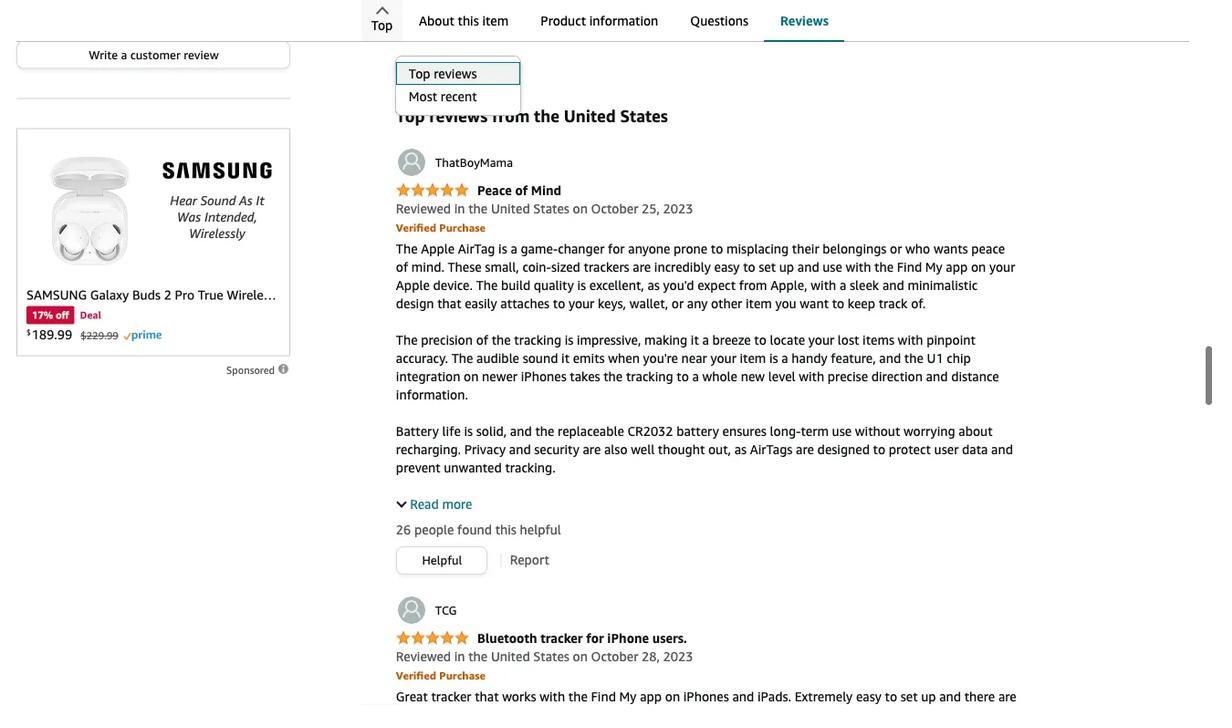 Task type: describe. For each thing, give the bounding box(es) containing it.
data
[[962, 442, 988, 457]]

peace of mind
[[477, 183, 562, 198]]

from inside the apple airtag is a game-changer for anyone prone to misplacing their belongings or who wants peace of mind. these small, coin-sized trackers are incredibly easy to set up and use with the find my app on your apple device. the build quality is excellent, as you'd expect from apple, with a sleek and minimalistic design that easily attaches to your keys, wallet, or any other item you want to keep track of.
[[739, 278, 768, 293]]

tracking.
[[505, 461, 556, 476]]

misplacing
[[727, 241, 789, 256]]

is down sized on the top left of the page
[[577, 278, 586, 293]]

26 people found this helpful
[[396, 523, 561, 538]]

bluetooth
[[477, 631, 537, 646]]

and left the there at the bottom of page
[[940, 690, 962, 705]]

1 vertical spatial or
[[672, 296, 684, 311]]

are inside reviewed in the united states on october 28, 2023 verified purchase great tracker that works with the find my app on iphones and ipads. extremely easy to set up and there are
[[999, 690, 1017, 705]]

2 horizontal spatial or
[[890, 241, 903, 256]]

and right 'solid,'
[[510, 424, 532, 439]]

0 vertical spatial this
[[458, 13, 479, 28]]

ipads.
[[758, 690, 792, 705]]

these
[[448, 260, 482, 275]]

top reviews most recent
[[409, 66, 477, 104]]

the up also,
[[549, 497, 568, 512]]

of inside the apple airtag is a game-changer for anyone prone to misplacing their belongings or who wants peace of mind. these small, coin-sized trackers are incredibly easy to set up and use with the find my app on your apple device. the build quality is excellent, as you'd expect from apple, with a sleek and minimalistic design that easily attaches to your keys, wallet, or any other item you want to keep track of.
[[396, 260, 408, 275]]

write a customer review link
[[17, 41, 289, 68]]

apple down deeply
[[519, 588, 552, 603]]

attachment,
[[791, 497, 861, 512]]

designed
[[818, 442, 870, 457]]

often
[[777, 570, 809, 585]]

wallet,
[[630, 296, 668, 311]]

you'd
[[663, 278, 694, 293]]

for inside the apple airtag is a game-changer for anyone prone to misplacing their belongings or who wants peace of mind. these small, coin-sized trackers are incredibly easy to set up and use with the find my app on your apple device. the build quality is excellent, as you'd expect from apple, with a sleek and minimalistic design that easily attaches to your keys, wallet, or any other item you want to keep track of.
[[608, 241, 625, 256]]

and left often on the right bottom of the page
[[752, 570, 774, 585]]

tcg
[[435, 604, 457, 618]]

0 vertical spatial item
[[482, 13, 509, 28]]

about
[[419, 13, 455, 28]]

and left ipads.
[[733, 690, 755, 705]]

october for 25,
[[591, 201, 639, 216]]

feature,
[[831, 351, 876, 366]]

in summary, if you're deeply invested in the apple ecosystem and often find yourself searching for misplaced items, the apple airtag is a worthwhile investment that provides peace of mind and efficient tracking capabilities.
[[396, 570, 993, 622]]

1 vertical spatial it
[[562, 351, 570, 366]]

excellent,
[[590, 278, 645, 293]]

1 list item from the left
[[434, 0, 580, 18]]

design
[[396, 296, 434, 311]]

you
[[776, 296, 797, 311]]

if
[[471, 570, 479, 585]]

the down "precision"
[[452, 351, 473, 366]]

to right prone
[[711, 241, 724, 256]]

the up mind.
[[396, 241, 418, 256]]

you'll
[[943, 497, 974, 512]]

with down handy
[[799, 369, 825, 384]]

apple up worthwhile
[[651, 570, 685, 585]]

recharging.
[[396, 442, 461, 457]]

united for 25,
[[491, 201, 530, 216]]

a down near
[[693, 369, 699, 384]]

verified for 25,
[[396, 221, 437, 234]]

however, one drawback is the lack of a hole for a keyring or lanyard attachment, which means you'll need a separate accessory for this. also, it's worth noting that airtags are most effective within the apple ecosystem, so android users may not find them as versatile.
[[396, 497, 1016, 549]]

top reviews option
[[395, 62, 520, 85]]

the up accuracy.
[[396, 333, 418, 348]]

accuracy.
[[396, 351, 448, 366]]

as inside however, one drawback is the lack of a hole for a keyring or lanyard attachment, which means you'll need a separate accessory for this. also, it's worth noting that airtags are most effective within the apple ecosystem, so android users may not find them as versatile.
[[674, 534, 686, 549]]

with inside reviewed in the united states on october 28, 2023 verified purchase great tracker that works with the find my app on iphones and ipads. extremely easy to set up and there are
[[540, 690, 565, 705]]

worrying
[[904, 424, 956, 439]]

and down their
[[798, 260, 820, 275]]

reviews for most
[[434, 66, 477, 81]]

1 vertical spatial tracking
[[626, 369, 674, 384]]

and down u1
[[926, 369, 948, 384]]

to down quality
[[553, 296, 565, 311]]

top reviews link
[[396, 62, 520, 85]]

25,
[[642, 201, 660, 216]]

thatboymama
[[435, 156, 513, 170]]

easy inside the apple airtag is a game-changer for anyone prone to misplacing their belongings or who wants peace of mind. these small, coin-sized trackers are incredibly easy to set up and use with the find my app on your apple device. the build quality is excellent, as you'd expect from apple, with a sleek and minimalistic design that easily attaches to your keys, wallet, or any other item you want to keep track of.
[[715, 260, 740, 275]]

so
[[463, 534, 476, 549]]

tcg link
[[396, 595, 457, 626]]

new
[[741, 369, 765, 384]]

are down replaceable
[[583, 442, 601, 457]]

for up noting
[[652, 497, 669, 512]]

to down misplacing
[[743, 260, 756, 275]]

for inside 'link'
[[586, 631, 604, 646]]

worth
[[606, 515, 641, 530]]

direction
[[872, 369, 923, 384]]

sleek
[[850, 278, 880, 293]]

peace inside in summary, if you're deeply invested in the apple ecosystem and often find yourself searching for misplaced items, the apple airtag is a worthwhile investment that provides peace of mind and efficient tracking capabilities.
[[835, 588, 869, 603]]

want
[[800, 296, 829, 311]]

keys,
[[598, 296, 626, 311]]

the left u1
[[905, 351, 924, 366]]

and up track
[[883, 278, 905, 293]]

security
[[534, 442, 580, 457]]

changer
[[558, 241, 605, 256]]

helpful
[[520, 523, 561, 538]]

1 horizontal spatial tracking
[[514, 333, 562, 348]]

on down users.
[[665, 690, 680, 705]]

iphones inside the precision of the tracking is impressive, making it a breeze to locate your lost items with pinpoint accuracy. the audible sound it emits when you're near your item is a handy feature, and the u1 chip integration on newer iphones takes the tracking to a whole new level with precise direction and distance information.
[[521, 369, 567, 384]]

0 vertical spatial states
[[621, 106, 668, 125]]

0 vertical spatial from
[[492, 106, 530, 125]]

versatile.
[[689, 534, 741, 549]]

easy inside reviewed in the united states on october 28, 2023 verified purchase great tracker that works with the find my app on iphones and ipads. extremely easy to set up and there are
[[856, 690, 882, 705]]

questions
[[691, 13, 749, 28]]

out,
[[709, 442, 731, 457]]

audible
[[477, 351, 520, 366]]

iphone
[[607, 631, 649, 646]]

and right the data
[[992, 442, 1014, 457]]

verified purchase link for reviewed in the united states on october 28, 2023
[[396, 668, 486, 683]]

users
[[529, 534, 559, 549]]

noting
[[644, 515, 682, 530]]

of.
[[911, 296, 926, 311]]

airtag inside the apple airtag is a game-changer for anyone prone to misplacing their belongings or who wants peace of mind. these small, coin-sized trackers are incredibly easy to set up and use with the find my app on your apple device. the build quality is excellent, as you'd expect from apple, with a sleek and minimalistic design that easily attaches to your keys, wallet, or any other item you want to keep track of.
[[458, 241, 495, 256]]

build
[[501, 278, 531, 293]]

reviews up the most
[[423, 60, 457, 72]]

people
[[414, 523, 454, 538]]

accessory
[[449, 515, 504, 530]]

apple inside however, one drawback is the lack of a hole for a keyring or lanyard attachment, which means you'll need a separate accessory for this. also, it's worth noting that airtags are most effective within the apple ecosystem, so android users may not find them as versatile.
[[929, 515, 962, 530]]

sponsored
[[226, 364, 278, 376]]

expect
[[698, 278, 736, 293]]

battery
[[677, 424, 719, 439]]

1 horizontal spatial this
[[496, 523, 517, 538]]

extender expand image
[[396, 498, 407, 508]]

purchase for 25,
[[439, 221, 486, 234]]

list box containing top reviews
[[395, 62, 520, 108]]

u1
[[927, 351, 944, 366]]

most
[[409, 89, 438, 104]]

separate
[[396, 515, 446, 530]]

ensures
[[723, 424, 767, 439]]

a left sleek
[[840, 278, 847, 293]]

october for 28,
[[591, 650, 639, 665]]

product information
[[541, 13, 659, 28]]

on down bluetooth tracker for iphone users.
[[573, 650, 588, 665]]

about
[[959, 424, 993, 439]]

the precision of the tracking is impressive, making it a breeze to locate your lost items with pinpoint accuracy. the audible sound it emits when you're near your item is a handy feature, and the u1 chip integration on newer iphones takes the tracking to a whole new level with precise direction and distance information.
[[396, 333, 1000, 403]]

airtags inside "battery life is solid, and the replaceable cr2032 battery ensures long-term use without worrying about recharging. privacy and security are also well thought out, as airtags are designed to protect user data and prevent unwanted tracking."
[[750, 442, 793, 457]]

find inside the apple airtag is a game-changer for anyone prone to misplacing their belongings or who wants peace of mind. these small, coin-sized trackers are incredibly easy to set up and use with the find my app on your apple device. the build quality is excellent, as you'd expect from apple, with a sleek and minimalistic design that easily attaches to your keys, wallet, or any other item you want to keep track of.
[[897, 260, 922, 275]]

Helpful submit
[[397, 548, 487, 574]]

is inside in summary, if you're deeply invested in the apple ecosystem and often find yourself searching for misplaced items, the apple airtag is a worthwhile investment that provides peace of mind and efficient tracking capabilities.
[[596, 588, 605, 603]]

peace
[[477, 183, 512, 198]]

lost
[[838, 333, 860, 348]]

a down locate
[[782, 351, 789, 366]]

in for 25,
[[455, 201, 465, 216]]

my inside reviewed in the united states on october 28, 2023 verified purchase great tracker that works with the find my app on iphones and ipads. extremely easy to set up and there are
[[620, 690, 637, 705]]

verified for 28,
[[396, 670, 437, 682]]

is up 'emits'
[[565, 333, 574, 348]]

cr2032
[[628, 424, 673, 439]]

read
[[410, 497, 439, 512]]

with right items
[[898, 333, 924, 348]]

to left keep
[[833, 296, 845, 311]]

and down the searching
[[921, 588, 942, 603]]

the down bluetooth tracker for iphone users.
[[569, 690, 588, 705]]

write a customer review
[[89, 47, 219, 62]]

mind.
[[412, 260, 445, 275]]

a inside write a customer review link
[[121, 47, 127, 62]]

to down near
[[677, 369, 689, 384]]

are down the term
[[796, 442, 814, 457]]

battery life is solid, and the replaceable cr2032 battery ensures long-term use without worrying about recharging. privacy and security are also well thought out, as airtags are designed to protect user data and prevent unwanted tracking.
[[396, 424, 1014, 476]]

and up tracking.
[[509, 442, 531, 457]]

use inside the apple airtag is a game-changer for anyone prone to misplacing their belongings or who wants peace of mind. these small, coin-sized trackers are incredibly easy to set up and use with the find my app on your apple device. the build quality is excellent, as you'd expect from apple, with a sleek and minimalistic design that easily attaches to your keys, wallet, or any other item you want to keep track of.
[[823, 260, 843, 275]]

app inside reviewed in the united states on october 28, 2023 verified purchase great tracker that works with the find my app on iphones and ipads. extremely easy to set up and there are
[[640, 690, 662, 705]]

the up easily
[[476, 278, 498, 293]]

that inside in summary, if you're deeply invested in the apple ecosystem and often find yourself searching for misplaced items, the apple airtag is a worthwhile investment that provides peace of mind and efficient tracking capabilities.
[[755, 588, 779, 603]]

replaceable
[[558, 424, 625, 439]]

attaches
[[501, 296, 550, 311]]

item inside the apple airtag is a game-changer for anyone prone to misplacing their belongings or who wants peace of mind. these small, coin-sized trackers are incredibly easy to set up and use with the find my app on your apple device. the build quality is excellent, as you'd expect from apple, with a sleek and minimalistic design that easily attaches to your keys, wallet, or any other item you want to keep track of.
[[746, 296, 772, 311]]

apple up design in the left top of the page
[[396, 278, 430, 293]]

whole
[[703, 369, 738, 384]]

anyone
[[628, 241, 671, 256]]

3 list item from the left
[[726, 0, 872, 18]]

top for top
[[371, 18, 393, 33]]

product
[[541, 13, 586, 28]]

peace inside the apple airtag is a game-changer for anyone prone to misplacing their belongings or who wants peace of mind. these small, coin-sized trackers are incredibly easy to set up and use with the find my app on your apple device. the build quality is excellent, as you'd expect from apple, with a sleek and minimalistic design that easily attaches to your keys, wallet, or any other item you want to keep track of.
[[972, 241, 1005, 256]]

leave feedback on sponsored ad element
[[226, 364, 290, 376]]

verified purchase link for reviewed in the united states on october 25, 2023
[[396, 219, 486, 235]]

top for top reviews from the united states
[[396, 106, 425, 125]]

in
[[396, 570, 407, 585]]

on inside the precision of the tracking is impressive, making it a breeze to locate your lost items with pinpoint accuracy. the audible sound it emits when you're near your item is a handy feature, and the u1 chip integration on newer iphones takes the tracking to a whole new level with precise direction and distance information.
[[464, 369, 479, 384]]

a right "need" on the bottom of the page
[[1010, 497, 1016, 512]]

of inside however, one drawback is the lack of a hole for a keyring or lanyard attachment, which means you'll need a separate accessory for this. also, it's worth noting that airtags are most effective within the apple ecosystem, so android users may not find them as versatile.
[[598, 497, 610, 512]]



Task type: vqa. For each thing, say whether or not it's contained in the screenshot.
the top Verified
yes



Task type: locate. For each thing, give the bounding box(es) containing it.
0 horizontal spatial find
[[613, 534, 636, 549]]

reviews
[[423, 60, 457, 72], [434, 66, 477, 81], [429, 106, 488, 125]]

united
[[564, 106, 616, 125], [491, 201, 530, 216], [491, 650, 530, 665]]

apple,
[[771, 278, 808, 293]]

0 horizontal spatial airtag
[[458, 241, 495, 256]]

0 vertical spatial verified purchase link
[[396, 219, 486, 235]]

0 horizontal spatial app
[[640, 690, 662, 705]]

that inside reviewed in the united states on october 28, 2023 verified purchase great tracker that works with the find my app on iphones and ipads. extremely easy to set up and there are
[[475, 690, 499, 705]]

investment
[[687, 588, 752, 603]]

the up security
[[535, 424, 555, 439]]

use up designed
[[832, 424, 852, 439]]

sound
[[523, 351, 558, 366]]

1 vertical spatial iphones
[[684, 690, 729, 705]]

0 vertical spatial my
[[926, 260, 943, 275]]

up inside reviewed in the united states on october 28, 2023 verified purchase great tracker that works with the find my app on iphones and ipads. extremely easy to set up and there are
[[921, 690, 936, 705]]

find up provides
[[812, 570, 835, 585]]

october inside reviewed in the united states on october 25, 2023 verified purchase
[[591, 201, 639, 216]]

use inside "battery life is solid, and the replaceable cr2032 battery ensures long-term use without worrying about recharging. privacy and security are also well thought out, as airtags are designed to protect user data and prevent unwanted tracking."
[[832, 424, 852, 439]]

to inside "battery life is solid, and the replaceable cr2032 battery ensures long-term use without worrying about recharging. privacy and security are also well thought out, as airtags are designed to protect user data and prevent unwanted tracking."
[[873, 442, 886, 457]]

2 vertical spatial in
[[455, 650, 465, 665]]

airtags up versatile.
[[713, 515, 756, 530]]

for down drawback
[[508, 515, 525, 530]]

also
[[604, 442, 628, 457]]

most
[[781, 515, 810, 530]]

2023
[[663, 201, 693, 216], [663, 650, 693, 665]]

to left locate
[[755, 333, 767, 348]]

2 purchase from the top
[[439, 670, 486, 682]]

term
[[801, 424, 829, 439]]

the inside the apple airtag is a game-changer for anyone prone to misplacing their belongings or who wants peace of mind. these small, coin-sized trackers are incredibly easy to set up and use with the find my app on your apple device. the build quality is excellent, as you'd expect from apple, with a sleek and minimalistic design that easily attaches to your keys, wallet, or any other item you want to keep track of.
[[875, 260, 894, 275]]

apple up mind.
[[421, 241, 455, 256]]

0 horizontal spatial you're
[[482, 570, 517, 585]]

1 horizontal spatial my
[[926, 260, 943, 275]]

list
[[434, 0, 1213, 18]]

the up worthwhile
[[628, 570, 648, 585]]

2023 inside reviewed in the united states on october 28, 2023 verified purchase great tracker that works with the find my app on iphones and ipads. extremely easy to set up and there are
[[663, 650, 693, 665]]

are right the there at the bottom of page
[[999, 690, 1017, 705]]

coin-
[[523, 260, 552, 275]]

0 horizontal spatial from
[[492, 106, 530, 125]]

0 horizontal spatial tracker
[[431, 690, 472, 705]]

are inside however, one drawback is the lack of a hole for a keyring or lanyard attachment, which means you'll need a separate accessory for this. also, it's worth noting that airtags are most effective within the apple ecosystem, so android users may not find them as versatile.
[[759, 515, 777, 530]]

this.
[[528, 515, 552, 530]]

app inside the apple airtag is a game-changer for anyone prone to misplacing their belongings or who wants peace of mind. these small, coin-sized trackers are incredibly easy to set up and use with the find my app on your apple device. the build quality is excellent, as you'd expect from apple, with a sleek and minimalistic design that easily attaches to your keys, wallet, or any other item you want to keep track of.
[[946, 260, 968, 275]]

1 vertical spatial app
[[640, 690, 662, 705]]

the down when
[[604, 369, 623, 384]]

within
[[866, 515, 903, 530]]

top
[[371, 18, 393, 33], [403, 60, 420, 72], [409, 66, 431, 81], [396, 106, 425, 125]]

1 vertical spatial october
[[591, 650, 639, 665]]

0 vertical spatial it
[[691, 333, 699, 348]]

0 vertical spatial set
[[759, 260, 776, 275]]

0 vertical spatial airtag
[[458, 241, 495, 256]]

states inside reviewed in the united states on october 25, 2023 verified purchase
[[534, 201, 570, 216]]

app down 28,
[[640, 690, 662, 705]]

1 2023 from the top
[[663, 201, 693, 216]]

1 vertical spatial purchase
[[439, 670, 486, 682]]

1 vertical spatial my
[[620, 690, 637, 705]]

0 horizontal spatial find
[[591, 690, 616, 705]]

2 verified purchase link from the top
[[396, 668, 486, 683]]

united for 28,
[[491, 650, 530, 665]]

verified purchase link up great
[[396, 668, 486, 683]]

track
[[879, 296, 908, 311]]

0 vertical spatial peace
[[972, 241, 1005, 256]]

any
[[687, 296, 708, 311]]

1 vertical spatial as
[[735, 442, 747, 457]]

my down iphone
[[620, 690, 637, 705]]

one
[[453, 497, 475, 512]]

drawback
[[478, 497, 533, 512]]

prevent
[[396, 461, 441, 476]]

the up mind
[[534, 106, 560, 125]]

customer
[[130, 47, 181, 62]]

apple down you'll
[[929, 515, 962, 530]]

yourself
[[838, 570, 885, 585]]

1 vertical spatial airtag
[[556, 588, 593, 603]]

is
[[499, 241, 507, 256], [577, 278, 586, 293], [565, 333, 574, 348], [770, 351, 779, 366], [464, 424, 473, 439], [537, 497, 546, 512], [596, 588, 605, 603]]

find down the who
[[897, 260, 922, 275]]

united inside reviewed in the united states on october 28, 2023 verified purchase great tracker that works with the find my app on iphones and ipads. extremely easy to set up and there are
[[491, 650, 530, 665]]

for
[[608, 241, 625, 256], [652, 497, 669, 512], [508, 515, 525, 530], [947, 570, 964, 585], [586, 631, 604, 646]]

0 horizontal spatial tracking
[[396, 607, 443, 622]]

0 vertical spatial united
[[564, 106, 616, 125]]

up inside the apple airtag is a game-changer for anyone prone to misplacing their belongings or who wants peace of mind. these small, coin-sized trackers are incredibly easy to set up and use with the find my app on your apple device. the build quality is excellent, as you'd expect from apple, with a sleek and minimalistic design that easily attaches to your keys, wallet, or any other item you want to keep track of.
[[780, 260, 795, 275]]

to inside reviewed in the united states on october 28, 2023 verified purchase great tracker that works with the find my app on iphones and ipads. extremely easy to set up and there are
[[885, 690, 898, 705]]

the down peace of mind link
[[469, 201, 488, 216]]

most recent link
[[396, 85, 520, 108]]

item left you
[[746, 296, 772, 311]]

a
[[121, 47, 127, 62], [511, 241, 518, 256], [840, 278, 847, 293], [703, 333, 709, 348], [782, 351, 789, 366], [693, 369, 699, 384], [613, 497, 620, 512], [672, 497, 679, 512], [1010, 497, 1016, 512], [608, 588, 615, 603]]

0 vertical spatial as
[[648, 278, 660, 293]]

2 list item from the left
[[580, 0, 726, 18]]

takes
[[570, 369, 600, 384]]

tracking down misplaced
[[396, 607, 443, 622]]

as down noting
[[674, 534, 686, 549]]

tracker inside reviewed in the united states on october 28, 2023 verified purchase great tracker that works with the find my app on iphones and ipads. extremely easy to set up and there are
[[431, 690, 472, 705]]

top for top reviews most recent
[[409, 66, 431, 81]]

top for top reviews
[[403, 60, 420, 72]]

ecosystem
[[688, 570, 749, 585]]

1 vertical spatial 2023
[[663, 650, 693, 665]]

0 vertical spatial purchase
[[439, 221, 486, 234]]

purchase for 28,
[[439, 670, 486, 682]]

1 horizontal spatial find
[[812, 570, 835, 585]]

0 vertical spatial use
[[823, 260, 843, 275]]

united inside reviewed in the united states on october 25, 2023 verified purchase
[[491, 201, 530, 216]]

2 october from the top
[[591, 650, 639, 665]]

top inside 'top reviews most recent'
[[409, 66, 431, 81]]

1 vertical spatial find
[[591, 690, 616, 705]]

user
[[935, 442, 959, 457]]

states inside reviewed in the united states on october 28, 2023 verified purchase great tracker that works with the find my app on iphones and ipads. extremely easy to set up and there are
[[534, 650, 570, 665]]

find inside reviewed in the united states on october 28, 2023 verified purchase great tracker that works with the find my app on iphones and ipads. extremely easy to set up and there are
[[591, 690, 616, 705]]

2 vertical spatial or
[[729, 497, 741, 512]]

is down invested
[[596, 588, 605, 603]]

0 horizontal spatial easy
[[715, 260, 740, 275]]

are down lanyard
[[759, 515, 777, 530]]

a up near
[[703, 333, 709, 348]]

report link
[[510, 553, 550, 568]]

the
[[396, 241, 418, 256], [476, 278, 498, 293], [396, 333, 418, 348], [452, 351, 473, 366]]

provides
[[783, 588, 832, 603]]

1 reviewed from the top
[[396, 201, 451, 216]]

0 vertical spatial find
[[897, 260, 922, 275]]

up left the there at the bottom of page
[[921, 690, 936, 705]]

use
[[823, 260, 843, 275], [832, 424, 852, 439]]

making
[[645, 333, 688, 348]]

mind
[[888, 588, 917, 603]]

need
[[978, 497, 1006, 512]]

verified inside reviewed in the united states on october 25, 2023 verified purchase
[[396, 221, 437, 234]]

on left newer
[[464, 369, 479, 384]]

1 horizontal spatial or
[[729, 497, 741, 512]]

my
[[926, 260, 943, 275], [620, 690, 637, 705]]

information
[[590, 13, 659, 28]]

purchase inside reviewed in the united states on october 28, 2023 verified purchase great tracker that works with the find my app on iphones and ipads. extremely easy to set up and there are
[[439, 670, 486, 682]]

other
[[711, 296, 743, 311]]

1 vertical spatial you're
[[482, 570, 517, 585]]

which
[[864, 497, 898, 512]]

precision
[[421, 333, 473, 348]]

1 horizontal spatial it
[[691, 333, 699, 348]]

1 horizontal spatial peace
[[972, 241, 1005, 256]]

or left the who
[[890, 241, 903, 256]]

0 horizontal spatial as
[[648, 278, 660, 293]]

it's
[[587, 515, 603, 530]]

1 vertical spatial verified purchase link
[[396, 668, 486, 683]]

their
[[792, 241, 820, 256]]

the inside "battery life is solid, and the replaceable cr2032 battery ensures long-term use without worrying about recharging. privacy and security are also well thought out, as airtags are designed to protect user data and prevent unwanted tracking."
[[535, 424, 555, 439]]

and up direction
[[880, 351, 901, 366]]

are inside the apple airtag is a game-changer for anyone prone to misplacing their belongings or who wants peace of mind. these small, coin-sized trackers are incredibly easy to set up and use with the find my app on your apple device. the build quality is excellent, as you'd expect from apple, with a sleek and minimalistic design that easily attaches to your keys, wallet, or any other item you want to keep track of.
[[633, 260, 651, 275]]

a down invested
[[608, 588, 615, 603]]

for up trackers
[[608, 241, 625, 256]]

is up small,
[[499, 241, 507, 256]]

on up changer
[[573, 201, 588, 216]]

the up the audible
[[492, 333, 511, 348]]

wants
[[934, 241, 969, 256]]

searching
[[888, 570, 944, 585]]

use down belongings
[[823, 260, 843, 275]]

2023 for 28,
[[663, 650, 693, 665]]

list box
[[395, 62, 520, 108]]

as down ensures
[[735, 442, 747, 457]]

game-
[[521, 241, 558, 256]]

tracker inside 'link'
[[541, 631, 583, 646]]

you're inside the precision of the tracking is impressive, making it a breeze to locate your lost items with pinpoint accuracy. the audible sound it emits when you're near your item is a handy feature, and the u1 chip integration on newer iphones takes the tracking to a whole new level with precise direction and distance information.
[[643, 351, 678, 366]]

1 vertical spatial united
[[491, 201, 530, 216]]

top reviews from the united states
[[396, 106, 668, 125]]

october inside reviewed in the united states on october 28, 2023 verified purchase great tracker that works with the find my app on iphones and ipads. extremely easy to set up and there are
[[591, 650, 639, 665]]

0 vertical spatial app
[[946, 260, 968, 275]]

1 horizontal spatial as
[[674, 534, 686, 549]]

bluetooth tracker for iphone users.
[[477, 631, 687, 646]]

efficient
[[946, 588, 993, 603]]

for up efficient
[[947, 570, 964, 585]]

1 horizontal spatial tracker
[[541, 631, 583, 646]]

is right life
[[464, 424, 473, 439]]

who
[[906, 241, 931, 256]]

1 purchase from the top
[[439, 221, 486, 234]]

0 horizontal spatial it
[[562, 351, 570, 366]]

as up wallet,
[[648, 278, 660, 293]]

2 horizontal spatial tracking
[[626, 369, 674, 384]]

that inside however, one drawback is the lack of a hole for a keyring or lanyard attachment, which means you'll need a separate accessory for this. also, it's worth noting that airtags are most effective within the apple ecosystem, so android users may not find them as versatile.
[[686, 515, 710, 530]]

purchase down 'bluetooth'
[[439, 670, 486, 682]]

2 vertical spatial item
[[740, 351, 766, 366]]

on up minimalistic
[[972, 260, 986, 275]]

are
[[633, 260, 651, 275], [583, 442, 601, 457], [796, 442, 814, 457], [759, 515, 777, 530], [999, 690, 1017, 705]]

1 vertical spatial reviewed
[[396, 650, 451, 665]]

0 vertical spatial verified
[[396, 221, 437, 234]]

is inside however, one drawback is the lack of a hole for a keyring or lanyard attachment, which means you'll need a separate accessory for this. also, it's worth noting that airtags are most effective within the apple ecosystem, so android users may not find them as versatile.
[[537, 497, 546, 512]]

| image
[[501, 555, 502, 567]]

tracking down when
[[626, 369, 674, 384]]

is up level
[[770, 351, 779, 366]]

0 horizontal spatial this
[[458, 13, 479, 28]]

you're down | image
[[482, 570, 517, 585]]

on inside the apple airtag is a game-changer for anyone prone to misplacing their belongings or who wants peace of mind. these small, coin-sized trackers are incredibly easy to set up and use with the find my app on your apple device. the build quality is excellent, as you'd expect from apple, with a sleek and minimalistic design that easily attaches to your keys, wallet, or any other item you want to keep track of.
[[972, 260, 986, 275]]

1 horizontal spatial easy
[[856, 690, 882, 705]]

emits
[[573, 351, 605, 366]]

not
[[590, 534, 610, 549]]

set inside the apple airtag is a game-changer for anyone prone to misplacing their belongings or who wants peace of mind. these small, coin-sized trackers are incredibly easy to set up and use with the find my app on your apple device. the build quality is excellent, as you'd expect from apple, with a sleek and minimalistic design that easily attaches to your keys, wallet, or any other item you want to keep track of.
[[759, 260, 776, 275]]

0 vertical spatial find
[[613, 534, 636, 549]]

this down drawback
[[496, 523, 517, 538]]

that down device.
[[438, 296, 462, 311]]

pinpoint
[[927, 333, 976, 348]]

with down belongings
[[846, 260, 871, 275]]

or right the keyring
[[729, 497, 741, 512]]

from up other
[[739, 278, 768, 293]]

1 vertical spatial this
[[496, 523, 517, 538]]

reviewed inside reviewed in the united states on october 28, 2023 verified purchase great tracker that works with the find my app on iphones and ipads. extremely easy to set up and there are
[[396, 650, 451, 665]]

1 vertical spatial tracker
[[431, 690, 472, 705]]

a inside in summary, if you're deeply invested in the apple ecosystem and often find yourself searching for misplaced items, the apple airtag is a worthwhile investment that provides peace of mind and efficient tracking capabilities.
[[608, 588, 615, 603]]

0 vertical spatial up
[[780, 260, 795, 275]]

2 vertical spatial states
[[534, 650, 570, 665]]

set inside reviewed in the united states on october 28, 2023 verified purchase great tracker that works with the find my app on iphones and ipads. extremely easy to set up and there are
[[901, 690, 918, 705]]

from down dropdown icon
[[492, 106, 530, 125]]

october left 25,
[[591, 201, 639, 216]]

1 vertical spatial in
[[614, 570, 625, 585]]

1 horizontal spatial app
[[946, 260, 968, 275]]

means
[[902, 497, 940, 512]]

keyring
[[683, 497, 725, 512]]

in inside reviewed in the united states on october 25, 2023 verified purchase
[[455, 201, 465, 216]]

a right write
[[121, 47, 127, 62]]

1 vertical spatial set
[[901, 690, 918, 705]]

1 horizontal spatial iphones
[[684, 690, 729, 705]]

you're inside in summary, if you're deeply invested in the apple ecosystem and often find yourself searching for misplaced items, the apple airtag is a worthwhile investment that provides peace of mind and efficient tracking capabilities.
[[482, 570, 517, 585]]

lanyard
[[744, 497, 787, 512]]

states for 28,
[[534, 650, 570, 665]]

1 october from the top
[[591, 201, 639, 216]]

item inside the precision of the tracking is impressive, making it a breeze to locate your lost items with pinpoint accuracy. the audible sound it emits when you're near your item is a handy feature, and the u1 chip integration on newer iphones takes the tracking to a whole new level with precise direction and distance information.
[[740, 351, 766, 366]]

1 horizontal spatial airtag
[[556, 588, 593, 603]]

my inside the apple airtag is a game-changer for anyone prone to misplacing their belongings or who wants peace of mind. these small, coin-sized trackers are incredibly easy to set up and use with the find my app on your apple device. the build quality is excellent, as you'd expect from apple, with a sleek and minimalistic design that easily attaches to your keys, wallet, or any other item you want to keep track of.
[[926, 260, 943, 275]]

app down 'wants'
[[946, 260, 968, 275]]

a left hole
[[613, 497, 620, 512]]

1 vertical spatial item
[[746, 296, 772, 311]]

reviews down recent
[[429, 106, 488, 125]]

1 verified purchase link from the top
[[396, 219, 486, 235]]

0 horizontal spatial set
[[759, 260, 776, 275]]

verified up mind.
[[396, 221, 437, 234]]

0 vertical spatial in
[[455, 201, 465, 216]]

0 vertical spatial or
[[890, 241, 903, 256]]

purchase inside reviewed in the united states on october 25, 2023 verified purchase
[[439, 221, 486, 234]]

0 vertical spatial reviewed
[[396, 201, 451, 216]]

bluetooth tracker for iphone users. link
[[396, 631, 687, 648]]

tracking
[[514, 333, 562, 348], [626, 369, 674, 384], [396, 607, 443, 622]]

newer
[[482, 369, 518, 384]]

states for 25,
[[534, 201, 570, 216]]

with up want
[[811, 278, 837, 293]]

purchase up these
[[439, 221, 486, 234]]

about this item
[[419, 13, 509, 28]]

find down worth
[[613, 534, 636, 549]]

1 vertical spatial verified
[[396, 670, 437, 682]]

1 horizontal spatial you're
[[643, 351, 678, 366]]

found
[[458, 523, 492, 538]]

1 verified from the top
[[396, 221, 437, 234]]

privacy
[[464, 442, 506, 457]]

hole
[[623, 497, 649, 512]]

1 vertical spatial up
[[921, 690, 936, 705]]

airtags inside however, one drawback is the lack of a hole for a keyring or lanyard attachment, which means you'll need a separate accessory for this. also, it's worth noting that airtags are most effective within the apple ecosystem, so android users may not find them as versatile.
[[713, 515, 756, 530]]

in inside in summary, if you're deeply invested in the apple ecosystem and often find yourself searching for misplaced items, the apple airtag is a worthwhile investment that provides peace of mind and efficient tracking capabilities.
[[614, 570, 625, 585]]

or inside however, one drawback is the lack of a hole for a keyring or lanyard attachment, which means you'll need a separate accessory for this. also, it's worth noting that airtags are most effective within the apple ecosystem, so android users may not find them as versatile.
[[729, 497, 741, 512]]

deeply
[[520, 570, 559, 585]]

on inside reviewed in the united states on october 25, 2023 verified purchase
[[573, 201, 588, 216]]

tracking inside in summary, if you're deeply invested in the apple ecosystem and often find yourself searching for misplaced items, the apple airtag is a worthwhile investment that provides peace of mind and efficient tracking capabilities.
[[396, 607, 443, 622]]

1 vertical spatial states
[[534, 201, 570, 216]]

the down 'bluetooth'
[[469, 650, 488, 665]]

that inside the apple airtag is a game-changer for anyone prone to misplacing their belongings or who wants peace of mind. these small, coin-sized trackers are incredibly easy to set up and use with the find my app on your apple device. the build quality is excellent, as you'd expect from apple, with a sleek and minimalistic design that easily attaches to your keys, wallet, or any other item you want to keep track of.
[[438, 296, 462, 311]]

to right the extremely
[[885, 690, 898, 705]]

airtag up these
[[458, 241, 495, 256]]

1 vertical spatial from
[[739, 278, 768, 293]]

reviews for from
[[429, 106, 488, 125]]

october down iphone
[[591, 650, 639, 665]]

sponsored link
[[226, 361, 290, 379]]

1 horizontal spatial up
[[921, 690, 936, 705]]

level
[[769, 369, 796, 384]]

helpful
[[422, 554, 462, 568]]

0 horizontal spatial my
[[620, 690, 637, 705]]

0 horizontal spatial iphones
[[521, 369, 567, 384]]

2 verified from the top
[[396, 670, 437, 682]]

find inside however, one drawback is the lack of a hole for a keyring or lanyard attachment, which means you'll need a separate accessory for this. also, it's worth noting that airtags are most effective within the apple ecosystem, so android users may not find them as versatile.
[[613, 534, 636, 549]]

2023 for 25,
[[663, 201, 693, 216]]

precise
[[828, 369, 868, 384]]

0 horizontal spatial peace
[[835, 588, 869, 603]]

2 horizontal spatial as
[[735, 442, 747, 457]]

the down means
[[906, 515, 925, 530]]

long-
[[770, 424, 801, 439]]

2 reviewed from the top
[[396, 650, 451, 665]]

great
[[396, 690, 428, 705]]

2 2023 from the top
[[663, 650, 693, 665]]

set left the there at the bottom of page
[[901, 690, 918, 705]]

belongings
[[823, 241, 887, 256]]

26
[[396, 523, 411, 538]]

reviewed down "thatboymama" link
[[396, 201, 451, 216]]

reviewed in the united states on october 25, 2023 verified purchase
[[396, 201, 693, 234]]

easy right the extremely
[[856, 690, 882, 705]]

0 horizontal spatial up
[[780, 260, 795, 275]]

0 vertical spatial tracking
[[514, 333, 562, 348]]

minimalistic
[[908, 278, 978, 293]]

set down misplacing
[[759, 260, 776, 275]]

that left works at the left
[[475, 690, 499, 705]]

protect
[[889, 442, 931, 457]]

verified inside reviewed in the united states on october 28, 2023 verified purchase great tracker that works with the find my app on iphones and ipads. extremely easy to set up and there are
[[396, 670, 437, 682]]

for inside in summary, if you're deeply invested in the apple ecosystem and often find yourself searching for misplaced items, the apple airtag is a worthwhile investment that provides peace of mind and efficient tracking capabilities.
[[947, 570, 964, 585]]

airtag inside in summary, if you're deeply invested in the apple ecosystem and often find yourself searching for misplaced items, the apple airtag is a worthwhile investment that provides peace of mind and efficient tracking capabilities.
[[556, 588, 593, 603]]

this right 'about'
[[458, 13, 479, 28]]

0 horizontal spatial or
[[672, 296, 684, 311]]

that down often on the right bottom of the page
[[755, 588, 779, 603]]

list item
[[434, 0, 580, 18], [580, 0, 726, 18], [726, 0, 872, 18]]

is inside "battery life is solid, and the replaceable cr2032 battery ensures long-term use without worrying about recharging. privacy and security are also well thought out, as airtags are designed to protect user data and prevent unwanted tracking."
[[464, 424, 473, 439]]

information.
[[396, 388, 468, 403]]

as inside the apple airtag is a game-changer for anyone prone to misplacing their belongings or who wants peace of mind. these small, coin-sized trackers are incredibly easy to set up and use with the find my app on your apple device. the build quality is excellent, as you'd expect from apple, with a sleek and minimalistic design that easily attaches to your keys, wallet, or any other item you want to keep track of.
[[648, 278, 660, 293]]

thought
[[658, 442, 705, 457]]

of inside the precision of the tracking is impressive, making it a breeze to locate your lost items with pinpoint accuracy. the audible sound it emits when you're near your item is a handy feature, and the u1 chip integration on newer iphones takes the tracking to a whole new level with precise direction and distance information.
[[476, 333, 489, 348]]

a up noting
[[672, 497, 679, 512]]

peace right 'wants'
[[972, 241, 1005, 256]]

as inside "battery life is solid, and the replaceable cr2032 battery ensures long-term use without worrying about recharging. privacy and security are also well thought out, as airtags are designed to protect user data and prevent unwanted tracking."
[[735, 442, 747, 457]]

the inside reviewed in the united states on october 25, 2023 verified purchase
[[469, 201, 488, 216]]

reviewed for 28,
[[396, 650, 451, 665]]

my up minimalistic
[[926, 260, 943, 275]]

in down peace of mind link
[[455, 201, 465, 216]]

1 horizontal spatial find
[[897, 260, 922, 275]]

airtag down invested
[[556, 588, 593, 603]]

2 vertical spatial as
[[674, 534, 686, 549]]

0 vertical spatial 2023
[[663, 201, 693, 216]]

well
[[631, 442, 655, 457]]

1 horizontal spatial from
[[739, 278, 768, 293]]

2023 inside reviewed in the united states on october 25, 2023 verified purchase
[[663, 201, 693, 216]]

device.
[[433, 278, 473, 293]]

tracker right great
[[431, 690, 472, 705]]

reviewed inside reviewed in the united states on october 25, 2023 verified purchase
[[396, 201, 451, 216]]

28,
[[642, 650, 660, 665]]

0 vertical spatial october
[[591, 201, 639, 216]]

with
[[846, 260, 871, 275], [811, 278, 837, 293], [898, 333, 924, 348], [799, 369, 825, 384], [540, 690, 565, 705]]

dropdown image
[[505, 62, 514, 69]]

0 vertical spatial easy
[[715, 260, 740, 275]]

reviewed
[[396, 201, 451, 216], [396, 650, 451, 665]]

reviews up the most recent 'link'
[[434, 66, 477, 81]]

iphones left ipads.
[[684, 690, 729, 705]]

1 vertical spatial peace
[[835, 588, 869, 603]]

2 vertical spatial tracking
[[396, 607, 443, 622]]

iphones inside reviewed in the united states on october 28, 2023 verified purchase great tracker that works with the find my app on iphones and ipads. extremely easy to set up and there are
[[684, 690, 729, 705]]

in for 28,
[[455, 650, 465, 665]]

of inside in summary, if you're deeply invested in the apple ecosystem and often find yourself searching for misplaced items, the apple airtag is a worthwhile investment that provides peace of mind and efficient tracking capabilities.
[[872, 588, 884, 603]]

find inside in summary, if you're deeply invested in the apple ecosystem and often find yourself searching for misplaced items, the apple airtag is a worthwhile investment that provides peace of mind and efficient tracking capabilities.
[[812, 570, 835, 585]]

1 vertical spatial use
[[832, 424, 852, 439]]

0 vertical spatial tracker
[[541, 631, 583, 646]]

the right items,
[[496, 588, 515, 603]]

or down you'd
[[672, 296, 684, 311]]

0 vertical spatial airtags
[[750, 442, 793, 457]]

reviewed for 25,
[[396, 201, 451, 216]]

read more button
[[396, 497, 473, 512]]

reviews
[[781, 13, 829, 28]]

1 vertical spatial easy
[[856, 690, 882, 705]]

in inside reviewed in the united states on october 28, 2023 verified purchase great tracker that works with the find my app on iphones and ipads. extremely easy to set up and there are
[[455, 650, 465, 665]]

a up small,
[[511, 241, 518, 256]]

1 vertical spatial find
[[812, 570, 835, 585]]

find
[[613, 534, 636, 549], [812, 570, 835, 585]]

reviews inside 'top reviews most recent'
[[434, 66, 477, 81]]

0 vertical spatial iphones
[[521, 369, 567, 384]]



